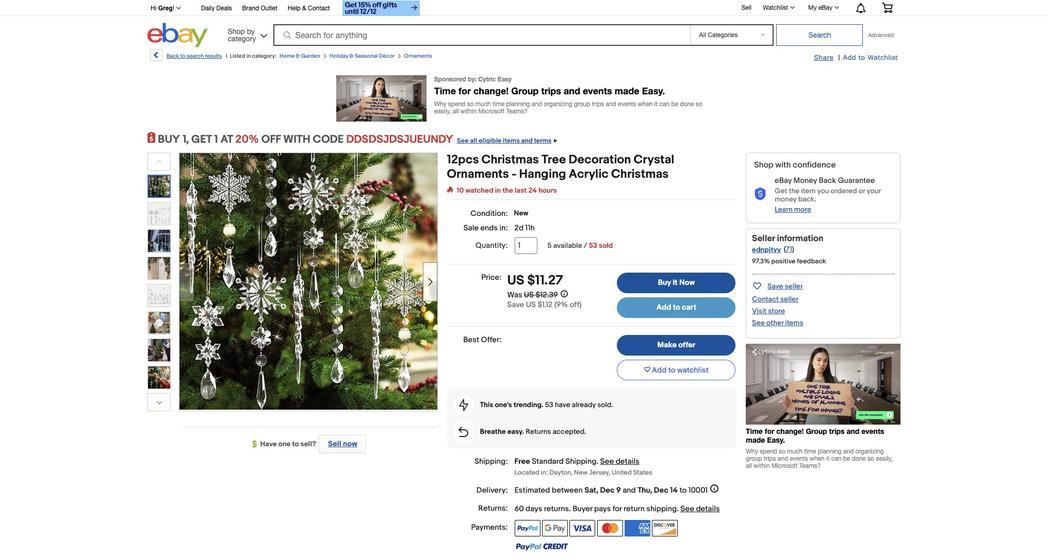 Task type: describe. For each thing, give the bounding box(es) containing it.
hi
[[151, 5, 157, 12]]

positive
[[772, 258, 796, 266]]

offer
[[679, 341, 696, 350]]

contact inside "link"
[[308, 5, 330, 12]]

between
[[552, 486, 583, 496]]

by
[[247, 27, 255, 35]]

53 for have
[[545, 401, 554, 410]]

12pcs
[[447, 153, 479, 167]]

ornaments link
[[404, 53, 432, 59]]

sold.
[[598, 401, 613, 410]]

thu,
[[638, 486, 653, 496]]

picture 3 of 11 image
[[148, 230, 170, 252]]

accepted.
[[553, 428, 587, 437]]

brand
[[242, 5, 259, 12]]

see up "jersey,"
[[601, 457, 614, 467]]

seasonal
[[355, 53, 378, 59]]

53 for sold
[[589, 242, 598, 250]]

1 horizontal spatial |
[[839, 53, 841, 62]]

listed
[[230, 53, 245, 59]]

seller for save
[[785, 282, 803, 291]]

was us $12.39
[[508, 291, 558, 300]]

pays
[[595, 505, 611, 514]]

sell?
[[301, 440, 316, 449]]

1 vertical spatial in:
[[541, 469, 548, 477]]

item
[[802, 187, 816, 196]]

picture 5 of 11 image
[[148, 285, 170, 307]]

see other items link
[[752, 319, 804, 328]]

return
[[624, 505, 645, 514]]

google pay image
[[542, 521, 568, 537]]

14
[[671, 486, 678, 496]]

picture 1 of 11 image
[[149, 176, 170, 197]]

contact seller visit store see other items
[[752, 295, 804, 328]]

feedback
[[798, 258, 827, 266]]

holiday & seasonal décor link
[[330, 53, 395, 59]]

category
[[228, 34, 256, 43]]

estimated
[[515, 486, 550, 496]]

dayton,
[[550, 469, 573, 477]]

0 vertical spatial new
[[514, 209, 529, 218]]

0 horizontal spatial and
[[522, 137, 533, 145]]

picture 6 of 11 image
[[148, 312, 170, 334]]

sell link
[[737, 4, 757, 11]]

for
[[613, 505, 622, 514]]

with details__icon image for breathe easy.
[[459, 427, 469, 438]]

tree
[[542, 153, 566, 167]]

this one's trending. 53 have already sold.
[[480, 401, 613, 410]]

one's
[[495, 401, 512, 410]]

us up the was
[[508, 273, 525, 289]]

ebay inside account navigation
[[819, 4, 833, 11]]

offer:
[[481, 335, 502, 345]]

buy it now
[[658, 278, 695, 288]]

and inside us $11.27 main content
[[623, 486, 636, 496]]

see all eligible items and terms link
[[454, 133, 558, 147]]

ebay money back guarantee get the item you ordered or your money back. learn more
[[775, 176, 881, 214]]

60 days returns . buyer pays for return shipping . see details
[[515, 505, 720, 514]]

buy it now link
[[617, 273, 736, 294]]

help & contact link
[[288, 3, 330, 14]]

united
[[612, 469, 632, 477]]

ordered
[[831, 187, 858, 196]]

& for seasonal
[[350, 53, 354, 59]]

1 horizontal spatial christmas
[[612, 167, 669, 182]]

watched
[[466, 186, 494, 195]]

see down the 10001
[[681, 505, 695, 514]]

0 horizontal spatial in:
[[500, 223, 508, 233]]

with
[[284, 133, 311, 147]]

back.
[[799, 195, 817, 204]]

your shopping cart image
[[882, 3, 894, 13]]

terms
[[534, 137, 552, 145]]

add to cart link
[[617, 298, 736, 318]]

more
[[795, 205, 812, 214]]

make offer link
[[617, 335, 736, 356]]

ednpjtyy
[[752, 246, 782, 254]]

seller
[[752, 234, 776, 244]]

one
[[279, 440, 291, 449]]

shop with confidence
[[755, 161, 836, 170]]

see left all
[[457, 137, 469, 145]]

visa image
[[570, 521, 596, 537]]

all
[[470, 137, 478, 145]]

states
[[634, 469, 653, 477]]

save seller
[[768, 282, 803, 291]]

add to cart
[[657, 303, 697, 313]]

save for save us $1.12 (9% off)
[[508, 300, 525, 310]]

0 vertical spatial back
[[167, 53, 179, 59]]

returns
[[526, 428, 551, 437]]

confidence
[[793, 161, 836, 170]]

(9%
[[555, 300, 568, 310]]

seller information ednpjtyy ( 71 ) 97.3% positive feedback
[[752, 234, 827, 266]]

it
[[673, 278, 678, 288]]

search
[[187, 53, 204, 59]]

help & contact
[[288, 5, 330, 12]]

already
[[572, 401, 596, 410]]

days
[[526, 505, 543, 514]]

contact seller link
[[752, 295, 799, 304]]

crystal
[[634, 153, 675, 167]]

deals
[[217, 5, 232, 12]]

$11.27
[[528, 273, 563, 289]]

$1.12
[[538, 300, 553, 310]]

to right the one
[[292, 440, 299, 449]]

hi greg !
[[151, 5, 174, 12]]

picture 7 of 11 image
[[148, 340, 170, 362]]

see details link for 60 days returns . buyer pays for return shipping . see details
[[681, 505, 720, 514]]

hours
[[539, 186, 557, 195]]

to left the search
[[180, 53, 185, 59]]

with details__icon image for ebay money back guarantee
[[755, 188, 767, 201]]

the inside ebay money back guarantee get the item you ordered or your money back. learn more
[[789, 187, 800, 196]]

easy.
[[508, 428, 524, 437]]

located in: dayton, new jersey, united states
[[515, 469, 653, 477]]

holiday & seasonal décor
[[330, 53, 395, 59]]

24
[[529, 186, 537, 195]]

to inside button
[[669, 366, 676, 375]]

back to search results link
[[149, 49, 222, 65]]

watchlist
[[678, 366, 709, 375]]

home & garden
[[280, 53, 320, 59]]

ednpjtyy link
[[752, 246, 782, 254]]

you
[[818, 187, 830, 196]]

items inside contact seller visit store see other items
[[786, 319, 804, 328]]

acrylic
[[569, 167, 609, 182]]

see details link for standard shipping . see details
[[601, 457, 640, 467]]

other
[[767, 319, 784, 328]]

1 horizontal spatial .
[[597, 457, 599, 467]]

back to search results
[[167, 53, 222, 59]]



Task type: locate. For each thing, give the bounding box(es) containing it.
make offer
[[658, 341, 696, 350]]

items
[[503, 137, 520, 145], [786, 319, 804, 328]]

0 vertical spatial shop
[[228, 27, 245, 35]]

shop
[[228, 27, 245, 35], [755, 161, 774, 170]]

add
[[844, 53, 857, 61], [657, 303, 672, 313], [652, 366, 667, 375]]

add down make
[[652, 366, 667, 375]]

&
[[302, 5, 306, 12], [296, 53, 300, 59], [350, 53, 354, 59]]

None submit
[[777, 24, 864, 46]]

1 vertical spatial see details link
[[681, 505, 720, 514]]

1 horizontal spatial the
[[789, 187, 800, 196]]

1 horizontal spatial contact
[[752, 295, 779, 304]]

daily
[[201, 5, 215, 12]]

sell left "now"
[[328, 440, 342, 450]]

us $11.27 main content
[[447, 153, 737, 556]]

results
[[205, 53, 222, 59]]

make
[[658, 341, 677, 350]]

1 vertical spatial details
[[696, 505, 720, 514]]

0 vertical spatial in
[[247, 53, 251, 59]]

seller inside button
[[785, 282, 803, 291]]

was
[[508, 291, 523, 300]]

1 horizontal spatial save
[[768, 282, 784, 291]]

watchlist right sell "link"
[[763, 4, 789, 11]]

watchlist down the "advanced"
[[868, 53, 899, 61]]

0 horizontal spatial see details link
[[601, 457, 640, 467]]

0 horizontal spatial sell
[[328, 440, 342, 450]]

save inside save seller button
[[768, 282, 784, 291]]

back
[[167, 53, 179, 59], [819, 176, 837, 186]]

account navigation
[[145, 0, 901, 18]]

0 horizontal spatial back
[[167, 53, 179, 59]]

.
[[597, 457, 599, 467], [569, 505, 571, 514], [677, 505, 679, 514]]

12pcs christmas tree decoration crystal ornaments - hanging acrylic christmas - picture 1 of 11 image
[[180, 152, 438, 410]]

to left watchlist
[[669, 366, 676, 375]]

have
[[555, 401, 571, 410]]

0 horizontal spatial ebay
[[775, 176, 792, 186]]

add inside the "share | add to watchlist"
[[844, 53, 857, 61]]

. up "jersey,"
[[597, 457, 599, 467]]

condition:
[[471, 209, 508, 219]]

see details link down the 10001
[[681, 505, 720, 514]]

1 vertical spatial ebay
[[775, 176, 792, 186]]

1 vertical spatial back
[[819, 176, 837, 186]]

buy 1, get 1 at 20% off with code ddsdsjdsjueundy
[[158, 133, 454, 147]]

sell for sell now
[[328, 440, 342, 450]]

store
[[769, 307, 786, 316]]

0 horizontal spatial advertisement region
[[337, 75, 712, 122]]

see down visit
[[752, 319, 765, 328]]

1,
[[183, 133, 189, 147]]

ebay inside ebay money back guarantee get the item you ordered or your money back. learn more
[[775, 176, 792, 186]]

11h
[[526, 223, 535, 233]]

1 vertical spatial in
[[495, 186, 501, 195]]

1 horizontal spatial items
[[786, 319, 804, 328]]

returns
[[544, 505, 569, 514]]

shop left 'by' on the left of the page
[[228, 27, 245, 35]]

to
[[180, 53, 185, 59], [859, 53, 866, 61], [673, 303, 681, 313], [669, 366, 676, 375], [292, 440, 299, 449], [680, 486, 687, 496]]

seller down "save seller"
[[781, 295, 799, 304]]

1 the from the left
[[503, 186, 513, 195]]

0 horizontal spatial save
[[508, 300, 525, 310]]

dec left the 9
[[600, 486, 615, 496]]

10001
[[689, 486, 708, 496]]

advanced
[[869, 32, 894, 38]]

watchlist inside account navigation
[[763, 4, 789, 11]]

items right eligible
[[503, 137, 520, 145]]

us for save
[[526, 300, 536, 310]]

seller up contact seller link in the bottom of the page
[[785, 282, 803, 291]]

get an extra 15% off image
[[343, 1, 420, 16]]

2 horizontal spatial .
[[677, 505, 679, 514]]

1 horizontal spatial in
[[495, 186, 501, 195]]

10
[[457, 186, 464, 195]]

shop for shop by category
[[228, 27, 245, 35]]

0 horizontal spatial ornaments
[[404, 53, 432, 59]]

0 horizontal spatial new
[[514, 209, 529, 218]]

0 vertical spatial in:
[[500, 223, 508, 233]]

| right share 'button'
[[839, 53, 841, 62]]

97.3%
[[752, 258, 770, 266]]

0 vertical spatial seller
[[785, 282, 803, 291]]

eligible
[[479, 137, 502, 145]]

0 horizontal spatial in
[[247, 53, 251, 59]]

details down the 10001
[[696, 505, 720, 514]]

to inside the "share | add to watchlist"
[[859, 53, 866, 61]]

0 vertical spatial watchlist
[[763, 4, 789, 11]]

1 horizontal spatial ornaments
[[447, 167, 509, 182]]

1 horizontal spatial 53
[[589, 242, 598, 250]]

5
[[548, 242, 552, 250]]

available
[[554, 242, 583, 250]]

& right holiday
[[350, 53, 354, 59]]

now
[[343, 440, 357, 450]]

0 horizontal spatial details
[[616, 457, 640, 467]]

1 horizontal spatial new
[[574, 469, 588, 477]]

now
[[680, 278, 695, 288]]

ebay up get
[[775, 176, 792, 186]]

with details__icon image for this one's trending.
[[459, 399, 468, 412]]

add to watchlist button
[[617, 360, 736, 381]]

0 vertical spatial ornaments
[[404, 53, 432, 59]]

us $11.27
[[508, 273, 563, 289]]

add down buy
[[657, 303, 672, 313]]

1 horizontal spatial dec
[[654, 486, 669, 496]]

new up 2d
[[514, 209, 529, 218]]

christmas down "see all eligible items and terms"
[[482, 153, 539, 167]]

in: down the standard
[[541, 469, 548, 477]]

back left the search
[[167, 53, 179, 59]]

see details link
[[601, 457, 640, 467], [681, 505, 720, 514]]

us left the $1.12
[[526, 300, 536, 310]]

off)
[[570, 300, 582, 310]]

breathe
[[480, 428, 506, 437]]

none submit inside shop by category banner
[[777, 24, 864, 46]]

watchlist inside the "share | add to watchlist"
[[868, 53, 899, 61]]

. left buyer
[[569, 505, 571, 514]]

1 vertical spatial contact
[[752, 295, 779, 304]]

advertisement region
[[337, 75, 712, 122], [746, 344, 901, 473]]

| listed in category:
[[226, 53, 277, 59]]

1 horizontal spatial ebay
[[819, 4, 833, 11]]

seller inside contact seller visit store see other items
[[781, 295, 799, 304]]

holiday
[[330, 53, 349, 59]]

add for add to cart
[[657, 303, 672, 313]]

1 horizontal spatial details
[[696, 505, 720, 514]]

sell inside account navigation
[[742, 4, 752, 11]]

0 horizontal spatial watchlist
[[763, 4, 789, 11]]

back up you
[[819, 176, 837, 186]]

shop for shop with confidence
[[755, 161, 774, 170]]

0 horizontal spatial items
[[503, 137, 520, 145]]

0 horizontal spatial .
[[569, 505, 571, 514]]

brand outlet link
[[242, 3, 278, 14]]

Search for anything text field
[[275, 25, 689, 45]]

quantity:
[[476, 241, 508, 251]]

contact up visit store link
[[752, 295, 779, 304]]

in for watched
[[495, 186, 501, 195]]

located
[[515, 469, 540, 477]]

picture 8 of 11 image
[[148, 367, 170, 389]]

ornaments right décor
[[404, 53, 432, 59]]

the left last
[[503, 186, 513, 195]]

| left listed
[[226, 53, 227, 59]]

20%
[[236, 133, 259, 147]]

53 left the have
[[545, 401, 554, 410]]

your
[[867, 187, 881, 196]]

save up contact seller link in the bottom of the page
[[768, 282, 784, 291]]

and right the 9
[[623, 486, 636, 496]]

1 horizontal spatial watchlist
[[868, 53, 899, 61]]

-
[[512, 167, 517, 182]]

0 horizontal spatial &
[[296, 53, 300, 59]]

paypal image
[[515, 521, 541, 537]]

0 vertical spatial items
[[503, 137, 520, 145]]

save for save seller
[[768, 282, 784, 291]]

0 vertical spatial sell
[[742, 4, 752, 11]]

0 vertical spatial add
[[844, 53, 857, 61]]

0 vertical spatial contact
[[308, 5, 330, 12]]

returns:
[[479, 504, 508, 514]]

71 link
[[786, 245, 793, 254]]

ebay right my on the right of page
[[819, 4, 833, 11]]

ornaments up "watched"
[[447, 167, 509, 182]]

standard shipping . see details
[[532, 457, 640, 467]]

0 horizontal spatial contact
[[308, 5, 330, 12]]

1 horizontal spatial &
[[302, 5, 306, 12]]

ornaments
[[404, 53, 432, 59], [447, 167, 509, 182]]

in
[[247, 53, 251, 59], [495, 186, 501, 195]]

1 horizontal spatial in:
[[541, 469, 548, 477]]

us for was
[[524, 291, 534, 300]]

0 vertical spatial details
[[616, 457, 640, 467]]

add right the share
[[844, 53, 857, 61]]

2 vertical spatial add
[[652, 366, 667, 375]]

0 horizontal spatial dec
[[600, 486, 615, 496]]

1 vertical spatial add
[[657, 303, 672, 313]]

2 horizontal spatial &
[[350, 53, 354, 59]]

payments:
[[471, 523, 508, 533]]

1 vertical spatial watchlist
[[868, 53, 899, 61]]

or
[[859, 187, 866, 196]]

contact inside contact seller visit store see other items
[[752, 295, 779, 304]]

price:
[[482, 273, 502, 283]]

back inside ebay money back guarantee get the item you ordered or your money back. learn more
[[819, 176, 837, 186]]

have one to sell?
[[260, 440, 316, 449]]

best offer:
[[464, 335, 502, 345]]

picture 2 of 11 image
[[148, 203, 170, 225]]

dec left the 14
[[654, 486, 669, 496]]

save left the $1.12
[[508, 300, 525, 310]]

the inside us $11.27 main content
[[503, 186, 513, 195]]

share | add to watchlist
[[814, 53, 899, 62]]

paypal credit image
[[515, 543, 569, 552]]

items inside see all eligible items and terms link
[[503, 137, 520, 145]]

free
[[515, 457, 530, 467]]

add for add to watchlist
[[652, 366, 667, 375]]

to down advanced 'link'
[[859, 53, 866, 61]]

1 horizontal spatial see details link
[[681, 505, 720, 514]]

sale
[[464, 223, 479, 233]]

in right listed
[[247, 53, 251, 59]]

save inside us $11.27 main content
[[508, 300, 525, 310]]

see inside contact seller visit store see other items
[[752, 319, 765, 328]]

& for garden
[[296, 53, 300, 59]]

have
[[260, 440, 277, 449]]

sell for sell
[[742, 4, 752, 11]]

and left terms
[[522, 137, 533, 145]]

the right get
[[789, 187, 800, 196]]

items right other
[[786, 319, 804, 328]]

& for contact
[[302, 5, 306, 12]]

$12.39
[[536, 291, 558, 300]]

0 vertical spatial see details link
[[601, 457, 640, 467]]

information
[[778, 234, 824, 244]]

in:
[[500, 223, 508, 233], [541, 469, 548, 477]]

0 horizontal spatial |
[[226, 53, 227, 59]]

in inside us $11.27 main content
[[495, 186, 501, 195]]

sell left watchlist link
[[742, 4, 752, 11]]

new down shipping
[[574, 469, 588, 477]]

with details__icon image left breathe
[[459, 427, 469, 438]]

in for listed
[[247, 53, 251, 59]]

2d 11h
[[515, 223, 535, 233]]

0 horizontal spatial the
[[503, 186, 513, 195]]

1 vertical spatial with details__icon image
[[459, 399, 468, 412]]

& right help
[[302, 5, 306, 12]]

1 vertical spatial shop
[[755, 161, 774, 170]]

shop by category banner
[[145, 0, 901, 50]]

1 horizontal spatial and
[[623, 486, 636, 496]]

0 vertical spatial and
[[522, 137, 533, 145]]

visit store link
[[752, 307, 786, 316]]

1 horizontal spatial shop
[[755, 161, 774, 170]]

1 vertical spatial items
[[786, 319, 804, 328]]

shop left with
[[755, 161, 774, 170]]

ddsdsjdsjueundy
[[346, 133, 454, 147]]

0 horizontal spatial christmas
[[482, 153, 539, 167]]

with details__icon image left this
[[459, 399, 468, 412]]

1 vertical spatial sell
[[328, 440, 342, 450]]

Quantity: text field
[[515, 237, 538, 254]]

& right home
[[296, 53, 300, 59]]

learn more link
[[775, 205, 812, 214]]

1 horizontal spatial back
[[819, 176, 837, 186]]

money
[[794, 176, 818, 186]]

seller for contact
[[781, 295, 799, 304]]

1 dec from the left
[[600, 486, 615, 496]]

add inside button
[[652, 366, 667, 375]]

2 vertical spatial with details__icon image
[[459, 427, 469, 438]]

see all eligible items and terms
[[457, 137, 552, 145]]

1 horizontal spatial advertisement region
[[746, 344, 901, 473]]

dollar sign image
[[252, 441, 260, 449]]

advanced link
[[864, 25, 900, 45]]

christmas right acrylic
[[612, 167, 669, 182]]

discover image
[[653, 521, 678, 537]]

details up united
[[616, 457, 640, 467]]

1 vertical spatial advertisement region
[[746, 344, 901, 473]]

with details__icon image left get
[[755, 188, 767, 201]]

shop inside the shop by category
[[228, 27, 245, 35]]

to left "cart"
[[673, 303, 681, 313]]

1 vertical spatial save
[[508, 300, 525, 310]]

0 horizontal spatial shop
[[228, 27, 245, 35]]

american express image
[[625, 521, 651, 537]]

standard
[[532, 457, 564, 467]]

1 horizontal spatial sell
[[742, 4, 752, 11]]

1 vertical spatial seller
[[781, 295, 799, 304]]

garden
[[301, 53, 320, 59]]

0 horizontal spatial 53
[[545, 401, 554, 410]]

to right the 14
[[680, 486, 687, 496]]

with details__icon image
[[755, 188, 767, 201], [459, 399, 468, 412], [459, 427, 469, 438]]

. down the 14
[[677, 505, 679, 514]]

contact right help
[[308, 5, 330, 12]]

0 vertical spatial 53
[[589, 242, 598, 250]]

!
[[173, 5, 174, 12]]

guarantee
[[838, 176, 876, 186]]

ornaments inside 12pcs christmas tree decoration crystal ornaments - hanging acrylic christmas
[[447, 167, 509, 182]]

1 vertical spatial and
[[623, 486, 636, 496]]

1 vertical spatial ornaments
[[447, 167, 509, 182]]

53 right /
[[589, 242, 598, 250]]

sat,
[[585, 486, 599, 496]]

0 vertical spatial advertisement region
[[337, 75, 712, 122]]

see details link up united
[[601, 457, 640, 467]]

picture 4 of 11 image
[[148, 258, 170, 280]]

add to watchlist
[[652, 366, 709, 375]]

hanging
[[520, 167, 566, 182]]

0 vertical spatial ebay
[[819, 4, 833, 11]]

2 the from the left
[[789, 187, 800, 196]]

& inside "link"
[[302, 5, 306, 12]]

(
[[784, 245, 786, 254]]

2 dec from the left
[[654, 486, 669, 496]]

1 vertical spatial new
[[574, 469, 588, 477]]

us right the was
[[524, 291, 534, 300]]

in: right ends
[[500, 223, 508, 233]]

master card image
[[597, 521, 623, 537]]

0 vertical spatial save
[[768, 282, 784, 291]]

0 vertical spatial with details__icon image
[[755, 188, 767, 201]]

in right "watched"
[[495, 186, 501, 195]]

1 vertical spatial 53
[[545, 401, 554, 410]]



Task type: vqa. For each thing, say whether or not it's contained in the screenshot.
the How should I choose my listing price?
no



